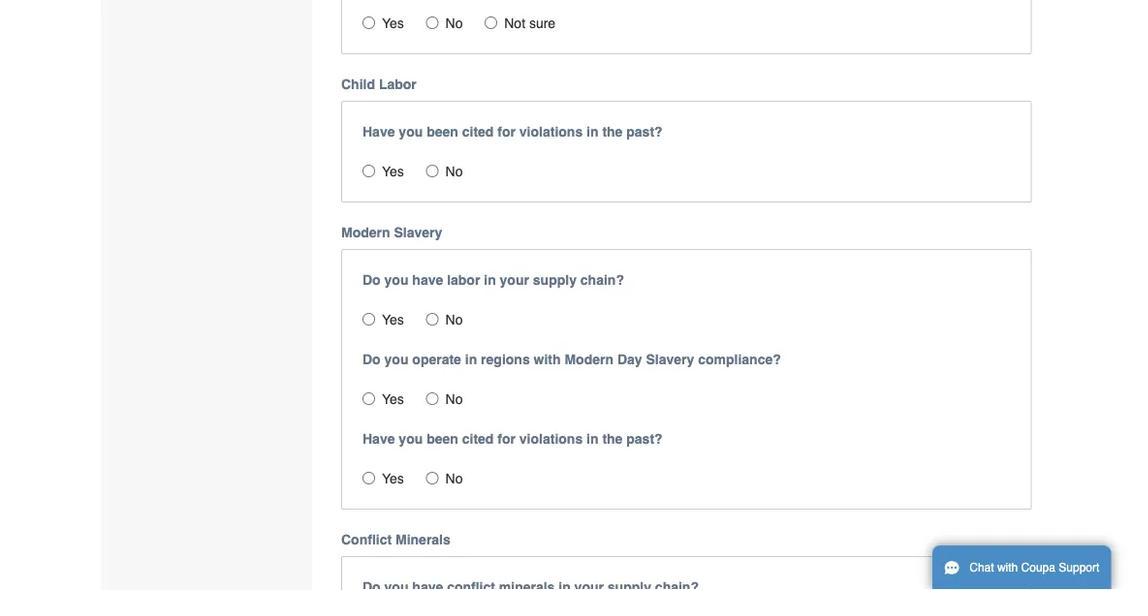 Task type: describe. For each thing, give the bounding box(es) containing it.
1 for from the top
[[498, 124, 516, 139]]

1 cited from the top
[[462, 124, 494, 139]]

child
[[341, 76, 375, 92]]

labor
[[447, 272, 480, 288]]

chain?
[[580, 272, 624, 288]]

coupa
[[1021, 561, 1056, 575]]

you left have
[[384, 272, 409, 288]]

you left operate
[[384, 352, 409, 367]]

4 no from the top
[[446, 391, 463, 407]]

supply
[[533, 272, 577, 288]]

3 yes from the top
[[382, 312, 404, 327]]

1 have you been cited for violations in the past? from the top
[[363, 124, 663, 139]]

2 cited from the top
[[462, 431, 494, 447]]

4 yes from the top
[[382, 391, 404, 407]]

2 have you been cited for violations in the past? from the top
[[363, 431, 663, 447]]

5 yes from the top
[[382, 471, 404, 486]]

5 no from the top
[[446, 471, 463, 486]]

have
[[412, 272, 443, 288]]

labor
[[379, 76, 417, 92]]

1 the from the top
[[602, 124, 623, 139]]

chat with coupa support
[[970, 561, 1100, 575]]

1 past? from the top
[[627, 124, 663, 139]]

do you have labor in your supply chain?
[[363, 272, 624, 288]]

2 past? from the top
[[627, 431, 663, 447]]

with inside button
[[997, 561, 1018, 575]]

you down operate
[[399, 431, 423, 447]]

modern slavery
[[341, 225, 442, 240]]

2 have from the top
[[363, 431, 395, 447]]

you down labor at top left
[[399, 124, 423, 139]]

2 for from the top
[[498, 431, 516, 447]]

day
[[617, 352, 642, 367]]

regions
[[481, 352, 530, 367]]

your
[[500, 272, 529, 288]]

child labor
[[341, 76, 417, 92]]



Task type: locate. For each thing, give the bounding box(es) containing it.
violations
[[519, 124, 583, 139], [519, 431, 583, 447]]

do left operate
[[363, 352, 381, 367]]

2 yes from the top
[[382, 164, 404, 179]]

0 vertical spatial with
[[534, 352, 561, 367]]

0 vertical spatial been
[[427, 124, 458, 139]]

0 horizontal spatial with
[[534, 352, 561, 367]]

1 vertical spatial been
[[427, 431, 458, 447]]

conflict
[[341, 532, 392, 547]]

0 horizontal spatial slavery
[[394, 225, 442, 240]]

with
[[534, 352, 561, 367], [997, 561, 1018, 575]]

slavery up have
[[394, 225, 442, 240]]

0 horizontal spatial modern
[[341, 225, 390, 240]]

with right regions
[[534, 352, 561, 367]]

not sure
[[504, 15, 556, 31]]

with right chat at right
[[997, 561, 1018, 575]]

in
[[587, 124, 599, 139], [484, 272, 496, 288], [465, 352, 477, 367], [587, 431, 599, 447]]

1 vertical spatial for
[[498, 431, 516, 447]]

2 no from the top
[[446, 164, 463, 179]]

compliance?
[[698, 352, 781, 367]]

2 violations from the top
[[519, 431, 583, 447]]

1 horizontal spatial slavery
[[646, 352, 694, 367]]

0 vertical spatial the
[[602, 124, 623, 139]]

minerals
[[396, 532, 451, 547]]

chat
[[970, 561, 994, 575]]

not
[[504, 15, 525, 31]]

1 no from the top
[[446, 15, 463, 31]]

2 the from the top
[[602, 431, 623, 447]]

modern
[[341, 225, 390, 240], [565, 352, 614, 367]]

the
[[602, 124, 623, 139], [602, 431, 623, 447]]

1 yes from the top
[[382, 15, 404, 31]]

been
[[427, 124, 458, 139], [427, 431, 458, 447]]

0 vertical spatial past?
[[627, 124, 663, 139]]

2 do from the top
[[363, 352, 381, 367]]

1 vertical spatial slavery
[[646, 352, 694, 367]]

do
[[363, 272, 381, 288], [363, 352, 381, 367]]

1 vertical spatial have
[[363, 431, 395, 447]]

support
[[1059, 561, 1100, 575]]

0 vertical spatial have
[[363, 124, 395, 139]]

operate
[[412, 352, 461, 367]]

1 vertical spatial do
[[363, 352, 381, 367]]

1 horizontal spatial with
[[997, 561, 1018, 575]]

do down modern slavery
[[363, 272, 381, 288]]

None radio
[[363, 16, 375, 29], [485, 16, 498, 29], [426, 165, 439, 177], [426, 313, 439, 325], [426, 392, 439, 405], [363, 472, 375, 484], [363, 16, 375, 29], [485, 16, 498, 29], [426, 165, 439, 177], [426, 313, 439, 325], [426, 392, 439, 405], [363, 472, 375, 484]]

1 have from the top
[[363, 124, 395, 139]]

0 vertical spatial violations
[[519, 124, 583, 139]]

3 no from the top
[[446, 312, 463, 327]]

do you operate in regions with modern day slavery compliance?
[[363, 352, 781, 367]]

past?
[[627, 124, 663, 139], [627, 431, 663, 447]]

1 violations from the top
[[519, 124, 583, 139]]

have you been cited for violations in the past?
[[363, 124, 663, 139], [363, 431, 663, 447]]

cited
[[462, 124, 494, 139], [462, 431, 494, 447]]

no
[[446, 15, 463, 31], [446, 164, 463, 179], [446, 312, 463, 327], [446, 391, 463, 407], [446, 471, 463, 486]]

do for do you have labor in your supply chain?
[[363, 272, 381, 288]]

0 vertical spatial cited
[[462, 124, 494, 139]]

1 do from the top
[[363, 272, 381, 288]]

sure
[[529, 15, 556, 31]]

you
[[399, 124, 423, 139], [384, 272, 409, 288], [384, 352, 409, 367], [399, 431, 423, 447]]

slavery right day
[[646, 352, 694, 367]]

1 vertical spatial cited
[[462, 431, 494, 447]]

1 vertical spatial the
[[602, 431, 623, 447]]

do for do you operate in regions with modern day slavery compliance?
[[363, 352, 381, 367]]

yes
[[382, 15, 404, 31], [382, 164, 404, 179], [382, 312, 404, 327], [382, 391, 404, 407], [382, 471, 404, 486]]

1 been from the top
[[427, 124, 458, 139]]

slavery
[[394, 225, 442, 240], [646, 352, 694, 367]]

1 vertical spatial have you been cited for violations in the past?
[[363, 431, 663, 447]]

1 vertical spatial modern
[[565, 352, 614, 367]]

2 been from the top
[[427, 431, 458, 447]]

for
[[498, 124, 516, 139], [498, 431, 516, 447]]

chat with coupa support button
[[933, 546, 1111, 590]]

1 horizontal spatial modern
[[565, 352, 614, 367]]

0 vertical spatial for
[[498, 124, 516, 139]]

have
[[363, 124, 395, 139], [363, 431, 395, 447]]

0 vertical spatial have you been cited for violations in the past?
[[363, 124, 663, 139]]

1 vertical spatial violations
[[519, 431, 583, 447]]

None radio
[[426, 16, 439, 29], [363, 165, 375, 177], [363, 313, 375, 325], [363, 392, 375, 405], [426, 472, 439, 484], [426, 16, 439, 29], [363, 165, 375, 177], [363, 313, 375, 325], [363, 392, 375, 405], [426, 472, 439, 484]]

0 vertical spatial slavery
[[394, 225, 442, 240]]

1 vertical spatial with
[[997, 561, 1018, 575]]

1 vertical spatial past?
[[627, 431, 663, 447]]

conflict minerals
[[341, 532, 451, 547]]

0 vertical spatial do
[[363, 272, 381, 288]]

0 vertical spatial modern
[[341, 225, 390, 240]]



Task type: vqa. For each thing, say whether or not it's contained in the screenshot.
the right navigation
no



